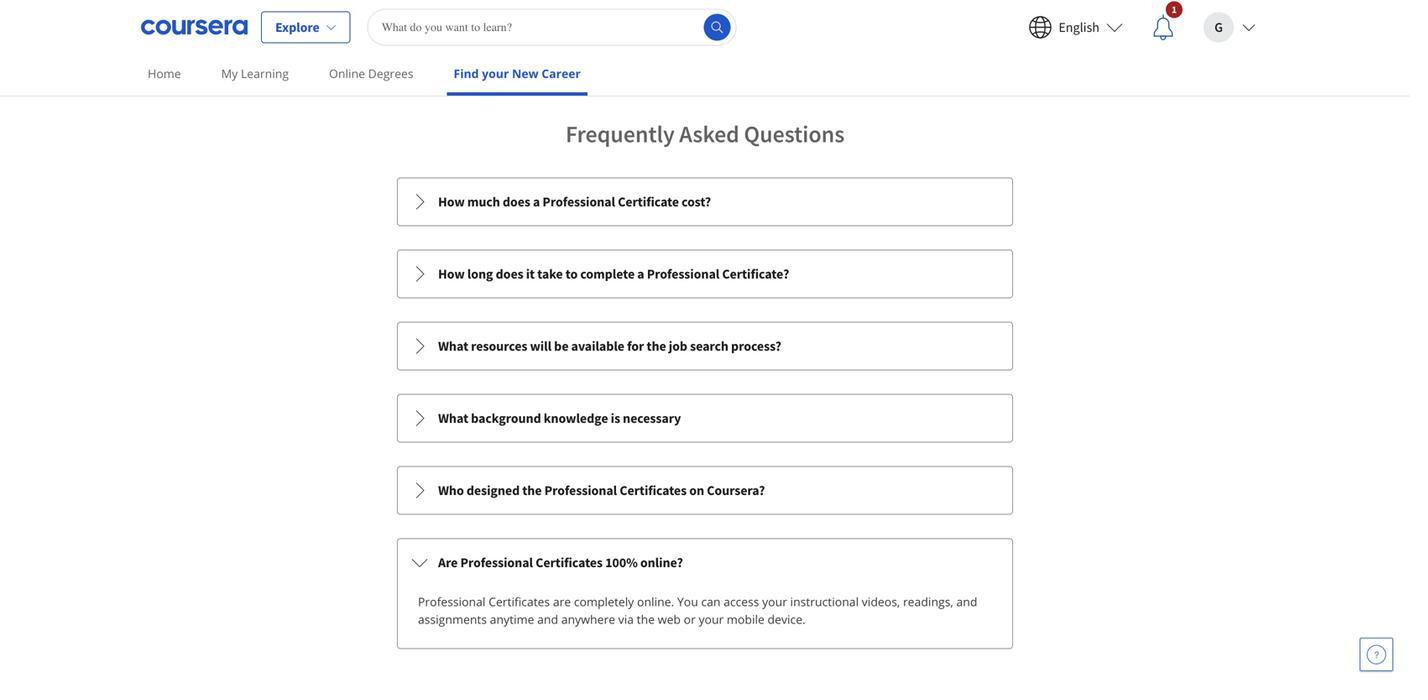 Task type: locate. For each thing, give the bounding box(es) containing it.
asked
[[680, 119, 740, 149]]

1
[[1172, 3, 1178, 16]]

what inside dropdown button
[[438, 338, 469, 355]]

and
[[957, 594, 978, 610], [538, 612, 559, 628]]

0 vertical spatial and
[[957, 594, 978, 610]]

my
[[221, 66, 238, 81]]

1 vertical spatial how
[[438, 266, 465, 283]]

what resources will be available for the job search process? button
[[398, 323, 1013, 370]]

device.
[[768, 612, 806, 628]]

2 vertical spatial your
[[699, 612, 724, 628]]

a right complete
[[638, 266, 645, 283]]

how left much
[[438, 194, 465, 210]]

1 button
[[1137, 0, 1191, 54]]

how
[[438, 194, 465, 210], [438, 266, 465, 283]]

does right much
[[503, 194, 531, 210]]

professional up assignments
[[418, 594, 486, 610]]

the right for
[[647, 338, 667, 355]]

0 horizontal spatial a
[[533, 194, 540, 210]]

certificates up anytime
[[489, 594, 550, 610]]

certificate?
[[723, 266, 790, 283]]

what
[[438, 338, 469, 355], [438, 410, 469, 427]]

certificates inside professional certificates are completely online. you can access your instructional videos, readings, and assignments anytime and anywhere via the web or your mobile device.
[[489, 594, 550, 610]]

g
[[1215, 19, 1224, 36]]

frequently asked questions
[[566, 119, 845, 149]]

it
[[526, 266, 535, 283]]

2 horizontal spatial your
[[763, 594, 788, 610]]

1 vertical spatial certificates
[[536, 555, 603, 571]]

1 vertical spatial what
[[438, 410, 469, 427]]

coursera image
[[141, 14, 248, 41]]

1 how from the top
[[438, 194, 465, 210]]

professional
[[543, 194, 616, 210], [647, 266, 720, 283], [545, 482, 617, 499], [461, 555, 533, 571], [418, 594, 486, 610]]

2 what from the top
[[438, 410, 469, 427]]

0 vertical spatial what
[[438, 338, 469, 355]]

certificates
[[620, 482, 687, 499], [536, 555, 603, 571], [489, 594, 550, 610]]

1 vertical spatial your
[[763, 594, 788, 610]]

0 horizontal spatial your
[[482, 66, 509, 81]]

what left the background in the left bottom of the page
[[438, 410, 469, 427]]

the right via
[[637, 612, 655, 628]]

certificates inside who designed the professional certificates on coursera? dropdown button
[[620, 482, 687, 499]]

what for what resources will be available for the job search process?
[[438, 338, 469, 355]]

readings,
[[904, 594, 954, 610]]

what resources will be available for the job search process?
[[438, 338, 782, 355]]

professional left certificate
[[543, 194, 616, 210]]

assignments
[[418, 612, 487, 628]]

your up device.
[[763, 594, 788, 610]]

knowledge
[[544, 410, 609, 427]]

videos,
[[862, 594, 901, 610]]

resources
[[471, 338, 528, 355]]

1 horizontal spatial your
[[699, 612, 724, 628]]

professional right are
[[461, 555, 533, 571]]

background
[[471, 410, 541, 427]]

0 vertical spatial does
[[503, 194, 531, 210]]

0 horizontal spatial and
[[538, 612, 559, 628]]

1 vertical spatial a
[[638, 266, 645, 283]]

and right readings,
[[957, 594, 978, 610]]

what background knowledge is necessary
[[438, 410, 681, 427]]

None search field
[[368, 9, 737, 46]]

the
[[647, 338, 667, 355], [523, 482, 542, 499], [637, 612, 655, 628]]

a
[[533, 194, 540, 210], [638, 266, 645, 283]]

english
[[1059, 19, 1100, 36]]

0 vertical spatial a
[[533, 194, 540, 210]]

take
[[538, 266, 563, 283]]

your down can
[[699, 612, 724, 628]]

2 vertical spatial the
[[637, 612, 655, 628]]

and down are
[[538, 612, 559, 628]]

are
[[438, 555, 458, 571]]

your right find
[[482, 66, 509, 81]]

find
[[454, 66, 479, 81]]

how inside how much does a professional certificate cost? dropdown button
[[438, 194, 465, 210]]

does
[[503, 194, 531, 210], [496, 266, 524, 283]]

web
[[658, 612, 681, 628]]

how for how much does a professional certificate cost?
[[438, 194, 465, 210]]

help center image
[[1367, 645, 1387, 665]]

english button
[[1016, 0, 1137, 54]]

career academy - gateway certificates carousel element
[[202, 0, 1209, 52]]

1 horizontal spatial and
[[957, 594, 978, 610]]

career
[[542, 66, 581, 81]]

1 horizontal spatial a
[[638, 266, 645, 283]]

professional up job
[[647, 266, 720, 283]]

does inside "dropdown button"
[[496, 266, 524, 283]]

how for how long does it take to complete a professional certificate?
[[438, 266, 465, 283]]

certificates up are
[[536, 555, 603, 571]]

frequently
[[566, 119, 675, 149]]

2 how from the top
[[438, 266, 465, 283]]

how long does it take to complete a professional certificate? button
[[398, 251, 1013, 298]]

online degrees link
[[323, 55, 420, 92]]

what inside dropdown button
[[438, 410, 469, 427]]

how long does it take to complete a professional certificate?
[[438, 266, 790, 283]]

how inside "how long does it take to complete a professional certificate?" "dropdown button"
[[438, 266, 465, 283]]

a right much
[[533, 194, 540, 210]]

are
[[553, 594, 571, 610]]

the inside professional certificates are completely online. you can access your instructional videos, readings, and assignments anytime and anywhere via the web or your mobile device.
[[637, 612, 655, 628]]

what background knowledge is necessary button
[[398, 395, 1013, 442]]

what left the resources
[[438, 338, 469, 355]]

your
[[482, 66, 509, 81], [763, 594, 788, 610], [699, 612, 724, 628]]

What do you want to learn? text field
[[368, 9, 737, 46]]

cost?
[[682, 194, 711, 210]]

online
[[329, 66, 365, 81]]

the right designed
[[523, 482, 542, 499]]

0 vertical spatial how
[[438, 194, 465, 210]]

learning
[[241, 66, 289, 81]]

0 vertical spatial certificates
[[620, 482, 687, 499]]

0 vertical spatial your
[[482, 66, 509, 81]]

2 vertical spatial certificates
[[489, 594, 550, 610]]

find your new career
[[454, 66, 581, 81]]

online?
[[641, 555, 683, 571]]

professional inside professional certificates are completely online. you can access your instructional videos, readings, and assignments anytime and anywhere via the web or your mobile device.
[[418, 594, 486, 610]]

1 vertical spatial does
[[496, 266, 524, 283]]

1 what from the top
[[438, 338, 469, 355]]

the inside what resources will be available for the job search process? dropdown button
[[647, 338, 667, 355]]

online.
[[637, 594, 675, 610]]

certificates left on
[[620, 482, 687, 499]]

0 vertical spatial the
[[647, 338, 667, 355]]

my learning
[[221, 66, 289, 81]]

how left long
[[438, 266, 465, 283]]

does left it
[[496, 266, 524, 283]]

explore
[[275, 19, 320, 36]]

does inside dropdown button
[[503, 194, 531, 210]]

on
[[690, 482, 705, 499]]

explore button
[[261, 11, 351, 43]]

for
[[627, 338, 644, 355]]

1 vertical spatial the
[[523, 482, 542, 499]]



Task type: vqa. For each thing, say whether or not it's contained in the screenshot.
4 corresponding to 4 stars
no



Task type: describe. For each thing, give the bounding box(es) containing it.
coursera?
[[707, 482, 765, 499]]

via
[[619, 612, 634, 628]]

anytime
[[490, 612, 535, 628]]

does for a
[[503, 194, 531, 210]]

a inside "dropdown button"
[[638, 266, 645, 283]]

certificate
[[618, 194, 679, 210]]

certificates inside are professional certificates 100% online? dropdown button
[[536, 555, 603, 571]]

how much does a professional certificate cost?
[[438, 194, 711, 210]]

anywhere
[[562, 612, 616, 628]]

degrees
[[368, 66, 414, 81]]

job
[[669, 338, 688, 355]]

necessary
[[623, 410, 681, 427]]

a inside dropdown button
[[533, 194, 540, 210]]

or
[[684, 612, 696, 628]]

find your new career link
[[447, 55, 588, 96]]

long
[[468, 266, 493, 283]]

how much does a professional certificate cost? button
[[398, 178, 1013, 225]]

professional inside dropdown button
[[461, 555, 533, 571]]

my learning link
[[215, 55, 296, 92]]

search
[[690, 338, 729, 355]]

the inside who designed the professional certificates on coursera? dropdown button
[[523, 482, 542, 499]]

to
[[566, 266, 578, 283]]

online degrees
[[329, 66, 414, 81]]

who designed the professional certificates on coursera? button
[[398, 467, 1013, 514]]

who
[[438, 482, 464, 499]]

100%
[[606, 555, 638, 571]]

are professional certificates 100% online?
[[438, 555, 683, 571]]

designed
[[467, 482, 520, 499]]

complete
[[581, 266, 635, 283]]

professional down knowledge
[[545, 482, 617, 499]]

what for what background knowledge is necessary
[[438, 410, 469, 427]]

mobile
[[727, 612, 765, 628]]

can
[[702, 594, 721, 610]]

professional inside "dropdown button"
[[647, 266, 720, 283]]

available
[[572, 338, 625, 355]]

process?
[[732, 338, 782, 355]]

home link
[[141, 55, 188, 92]]

instructional
[[791, 594, 859, 610]]

much
[[468, 194, 500, 210]]

who designed the professional certificates on coursera?
[[438, 482, 765, 499]]

be
[[554, 338, 569, 355]]

completely
[[574, 594, 634, 610]]

g button
[[1191, 0, 1270, 54]]

questions
[[744, 119, 845, 149]]

access
[[724, 594, 760, 610]]

professional certificates are completely online. you can access your instructional videos, readings, and assignments anytime and anywhere via the web or your mobile device.
[[418, 594, 978, 628]]

home
[[148, 66, 181, 81]]

new
[[512, 66, 539, 81]]

you
[[678, 594, 699, 610]]

does for it
[[496, 266, 524, 283]]

are professional certificates 100% online? button
[[398, 540, 1013, 587]]

1 vertical spatial and
[[538, 612, 559, 628]]

will
[[530, 338, 552, 355]]

is
[[611, 410, 621, 427]]



